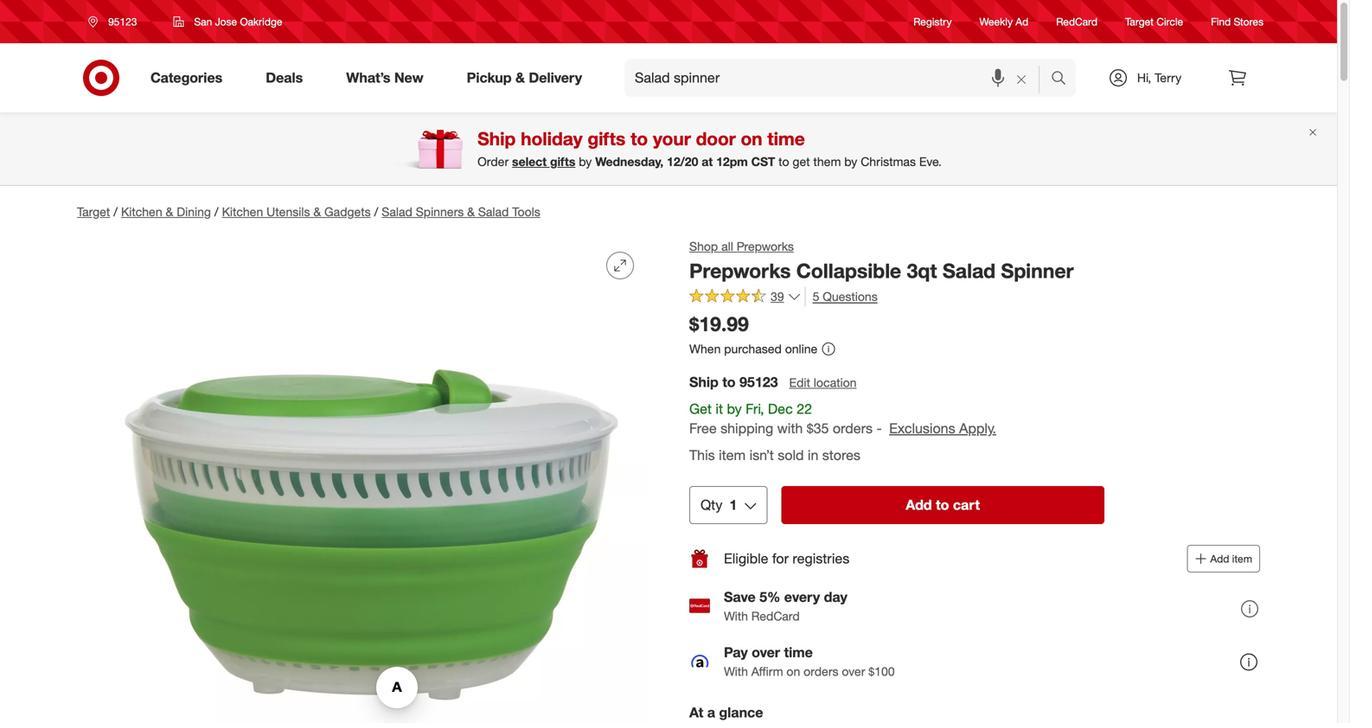 Task type: locate. For each thing, give the bounding box(es) containing it.
redcard link
[[1056, 14, 1098, 29]]

5 questions link
[[805, 287, 878, 307]]

ad
[[1016, 15, 1029, 28]]

salad right 3qt
[[943, 259, 996, 283]]

1 vertical spatial time
[[784, 644, 813, 661]]

redcard
[[1056, 15, 1098, 28], [752, 609, 800, 624]]

dec
[[768, 400, 793, 417]]

it
[[716, 400, 723, 417]]

95123
[[108, 15, 137, 28], [740, 374, 778, 390]]

this
[[689, 447, 715, 464]]

gadgets
[[324, 204, 371, 219]]

salad left spinners
[[382, 204, 412, 219]]

pay
[[724, 644, 748, 661]]

5 questions
[[813, 289, 878, 304]]

add
[[906, 496, 932, 513], [1211, 552, 1230, 565]]

add inside add item button
[[1211, 552, 1230, 565]]

sold
[[778, 447, 804, 464]]

on up cst
[[741, 128, 763, 150]]

1 vertical spatial redcard
[[752, 609, 800, 624]]

2 horizontal spatial /
[[374, 204, 378, 219]]

/
[[114, 204, 118, 219], [214, 204, 219, 219], [374, 204, 378, 219]]

1 vertical spatial on
[[787, 664, 800, 679]]

0 horizontal spatial add
[[906, 496, 932, 513]]

by inside get it by fri, dec 22 free shipping with $35 orders - exclusions apply.
[[727, 400, 742, 417]]

1 horizontal spatial by
[[727, 400, 742, 417]]

1 horizontal spatial kitchen
[[222, 204, 263, 219]]

39 link
[[689, 287, 802, 308]]

over up affirm
[[752, 644, 780, 661]]

1 horizontal spatial gifts
[[588, 128, 626, 150]]

kitchen left "utensils"
[[222, 204, 263, 219]]

terry
[[1155, 70, 1182, 85]]

orders right affirm
[[804, 664, 839, 679]]

orders left -
[[833, 420, 873, 437]]

by right it on the bottom right of the page
[[727, 400, 742, 417]]

by down the holiday
[[579, 154, 592, 169]]

to
[[631, 128, 648, 150], [779, 154, 789, 169], [723, 374, 736, 390], [936, 496, 949, 513]]

1 horizontal spatial add
[[1211, 552, 1230, 565]]

0 vertical spatial on
[[741, 128, 763, 150]]

a
[[707, 704, 715, 721]]

by right them
[[845, 154, 858, 169]]

0 vertical spatial add
[[906, 496, 932, 513]]

1 with from the top
[[724, 609, 748, 624]]

shop
[[689, 239, 718, 254]]

/ right dining
[[214, 204, 219, 219]]

0 horizontal spatial gifts
[[550, 154, 576, 169]]

0 vertical spatial orders
[[833, 420, 873, 437]]

$100
[[869, 664, 895, 679]]

& right spinners
[[467, 204, 475, 219]]

holiday
[[521, 128, 583, 150]]

target / kitchen & dining / kitchen utensils & gadgets / salad spinners & salad tools
[[77, 204, 540, 219]]

$35
[[807, 420, 829, 437]]

add item button
[[1187, 545, 1260, 573]]

0 horizontal spatial by
[[579, 154, 592, 169]]

ship for holiday
[[478, 128, 516, 150]]

redcard down 5%
[[752, 609, 800, 624]]

with down pay
[[724, 664, 748, 679]]

ship up order
[[478, 128, 516, 150]]

every
[[784, 589, 820, 605]]

item inside add item button
[[1232, 552, 1253, 565]]

exclusions
[[889, 420, 956, 437]]

0 vertical spatial target
[[1126, 15, 1154, 28]]

0 vertical spatial with
[[724, 609, 748, 624]]

2 horizontal spatial salad
[[943, 259, 996, 283]]

95123 up the fri,
[[740, 374, 778, 390]]

jose
[[215, 15, 237, 28]]

0 horizontal spatial /
[[114, 204, 118, 219]]

target left circle
[[1126, 15, 1154, 28]]

target link
[[77, 204, 110, 219]]

to left cart
[[936, 496, 949, 513]]

prepworks
[[737, 239, 794, 254], [689, 259, 791, 283]]

& right pickup
[[516, 69, 525, 86]]

0 horizontal spatial on
[[741, 128, 763, 150]]

1 vertical spatial gifts
[[550, 154, 576, 169]]

1 vertical spatial orders
[[804, 664, 839, 679]]

0 vertical spatial redcard
[[1056, 15, 1098, 28]]

day
[[824, 589, 848, 605]]

ship to 95123
[[689, 374, 778, 390]]

cart
[[953, 496, 980, 513]]

12pm
[[716, 154, 748, 169]]

at
[[702, 154, 713, 169]]

1 vertical spatial target
[[77, 204, 110, 219]]

2 horizontal spatial by
[[845, 154, 858, 169]]

0 horizontal spatial target
[[77, 204, 110, 219]]

over
[[752, 644, 780, 661], [842, 664, 865, 679]]

gifts down the holiday
[[550, 154, 576, 169]]

time inside ship holiday gifts to your door on time order select gifts by wednesday, 12/20 at 12pm cst to get them by christmas eve.
[[768, 128, 805, 150]]

deals
[[266, 69, 303, 86]]

0 vertical spatial ship
[[478, 128, 516, 150]]

1 horizontal spatial /
[[214, 204, 219, 219]]

gifts up wednesday,
[[588, 128, 626, 150]]

What can we help you find? suggestions appear below search field
[[625, 59, 1055, 97]]

weekly
[[980, 15, 1013, 28]]

2 kitchen from the left
[[222, 204, 263, 219]]

find stores link
[[1211, 14, 1264, 29]]

in
[[808, 447, 819, 464]]

deals link
[[251, 59, 325, 97]]

0 horizontal spatial item
[[719, 447, 746, 464]]

your
[[653, 128, 691, 150]]

95123 left san
[[108, 15, 137, 28]]

1 horizontal spatial target
[[1126, 15, 1154, 28]]

time
[[768, 128, 805, 150], [784, 644, 813, 661]]

1 horizontal spatial over
[[842, 664, 865, 679]]

1 kitchen from the left
[[121, 204, 162, 219]]

salad left tools
[[478, 204, 509, 219]]

ship inside ship holiday gifts to your door on time order select gifts by wednesday, 12/20 at 12pm cst to get them by christmas eve.
[[478, 128, 516, 150]]

2 with from the top
[[724, 664, 748, 679]]

over left $100
[[842, 664, 865, 679]]

registry
[[914, 15, 952, 28]]

this item isn't sold in stores
[[689, 447, 861, 464]]

& right "utensils"
[[313, 204, 321, 219]]

eve.
[[919, 154, 942, 169]]

3qt
[[907, 259, 937, 283]]

22
[[797, 400, 812, 417]]

orders
[[833, 420, 873, 437], [804, 664, 839, 679]]

1 horizontal spatial 95123
[[740, 374, 778, 390]]

ship up get
[[689, 374, 719, 390]]

12/20
[[667, 154, 698, 169]]

0 horizontal spatial redcard
[[752, 609, 800, 624]]

when
[[689, 341, 721, 356]]

target
[[1126, 15, 1154, 28], [77, 204, 110, 219]]

1 horizontal spatial on
[[787, 664, 800, 679]]

1 vertical spatial with
[[724, 664, 748, 679]]

39
[[771, 289, 784, 304]]

gifts
[[588, 128, 626, 150], [550, 154, 576, 169]]

on
[[741, 128, 763, 150], [787, 664, 800, 679]]

1 vertical spatial add
[[1211, 552, 1230, 565]]

stores
[[1234, 15, 1264, 28]]

oakridge
[[240, 15, 282, 28]]

edit location
[[789, 375, 857, 390]]

1 horizontal spatial redcard
[[1056, 15, 1098, 28]]

kitchen right the target link
[[121, 204, 162, 219]]

&
[[516, 69, 525, 86], [166, 204, 173, 219], [313, 204, 321, 219], [467, 204, 475, 219]]

with down the save
[[724, 609, 748, 624]]

prepworks up 39 link
[[689, 259, 791, 283]]

0 horizontal spatial 95123
[[108, 15, 137, 28]]

kitchen
[[121, 204, 162, 219], [222, 204, 263, 219]]

add inside add to cart button
[[906, 496, 932, 513]]

spinner
[[1001, 259, 1074, 283]]

ship for to
[[689, 374, 719, 390]]

location
[[814, 375, 857, 390]]

time down save 5% every day with redcard
[[784, 644, 813, 661]]

time up get
[[768, 128, 805, 150]]

1 vertical spatial item
[[1232, 552, 1253, 565]]

order
[[478, 154, 509, 169]]

/ right the target link
[[114, 204, 118, 219]]

on right affirm
[[787, 664, 800, 679]]

what's
[[346, 69, 391, 86]]

0 vertical spatial item
[[719, 447, 746, 464]]

0 horizontal spatial kitchen
[[121, 204, 162, 219]]

1 horizontal spatial item
[[1232, 552, 1253, 565]]

eligible for registries
[[724, 550, 850, 567]]

registries
[[793, 550, 850, 567]]

$19.99
[[689, 312, 749, 336]]

& inside 'link'
[[516, 69, 525, 86]]

1 vertical spatial over
[[842, 664, 865, 679]]

to up wednesday,
[[631, 128, 648, 150]]

1 horizontal spatial ship
[[689, 374, 719, 390]]

1 vertical spatial ship
[[689, 374, 719, 390]]

0 vertical spatial time
[[768, 128, 805, 150]]

prepworks right all
[[737, 239, 794, 254]]

0 horizontal spatial over
[[752, 644, 780, 661]]

/ right gadgets
[[374, 204, 378, 219]]

0 horizontal spatial ship
[[478, 128, 516, 150]]

95123 button
[[77, 6, 155, 37]]

redcard right ad
[[1056, 15, 1098, 28]]

target left 'kitchen & dining' link
[[77, 204, 110, 219]]

0 vertical spatial 95123
[[108, 15, 137, 28]]

weekly ad
[[980, 15, 1029, 28]]

with
[[724, 609, 748, 624], [724, 664, 748, 679]]



Task type: vqa. For each thing, say whether or not it's contained in the screenshot.
San
yes



Task type: describe. For each thing, give the bounding box(es) containing it.
exclusions apply. button
[[889, 419, 997, 439]]

salad inside shop all prepworks prepworks collapsible 3qt salad spinner
[[943, 259, 996, 283]]

affirm
[[752, 664, 783, 679]]

1 / from the left
[[114, 204, 118, 219]]

get
[[689, 400, 712, 417]]

95123 inside dropdown button
[[108, 15, 137, 28]]

2 / from the left
[[214, 204, 219, 219]]

to up it on the bottom right of the page
[[723, 374, 736, 390]]

with inside save 5% every day with redcard
[[724, 609, 748, 624]]

with
[[777, 420, 803, 437]]

orders inside get it by fri, dec 22 free shipping with $35 orders - exclusions apply.
[[833, 420, 873, 437]]

target circle link
[[1126, 14, 1184, 29]]

pickup & delivery
[[467, 69, 582, 86]]

with inside pay over time with affirm on orders over $100
[[724, 664, 748, 679]]

spinners
[[416, 204, 464, 219]]

5
[[813, 289, 820, 304]]

hi,
[[1138, 70, 1152, 85]]

0 horizontal spatial salad
[[382, 204, 412, 219]]

pickup
[[467, 69, 512, 86]]

new
[[394, 69, 424, 86]]

questions
[[823, 289, 878, 304]]

glance
[[719, 704, 763, 721]]

get it by fri, dec 22 free shipping with $35 orders - exclusions apply.
[[689, 400, 997, 437]]

them
[[814, 154, 841, 169]]

on inside pay over time with affirm on orders over $100
[[787, 664, 800, 679]]

0 vertical spatial prepworks
[[737, 239, 794, 254]]

apply.
[[959, 420, 997, 437]]

orders inside pay over time with affirm on orders over $100
[[804, 664, 839, 679]]

all
[[722, 239, 733, 254]]

0 vertical spatial gifts
[[588, 128, 626, 150]]

target circle
[[1126, 15, 1184, 28]]

1
[[730, 496, 737, 513]]

free
[[689, 420, 717, 437]]

3 / from the left
[[374, 204, 378, 219]]

add to cart
[[906, 496, 980, 513]]

online
[[785, 341, 818, 356]]

select
[[512, 154, 547, 169]]

collapsible
[[796, 259, 902, 283]]

cst
[[751, 154, 775, 169]]

add for add item
[[1211, 552, 1230, 565]]

christmas
[[861, 154, 916, 169]]

ship holiday gifts to your door on time order select gifts by wednesday, 12/20 at 12pm cst to get them by christmas eve.
[[478, 128, 942, 169]]

to left get
[[779, 154, 789, 169]]

item for add
[[1232, 552, 1253, 565]]

1 vertical spatial prepworks
[[689, 259, 791, 283]]

kitchen utensils & gadgets link
[[222, 204, 371, 219]]

what's new link
[[332, 59, 445, 97]]

at
[[689, 704, 704, 721]]

san jose oakridge
[[194, 15, 282, 28]]

kitchen & dining link
[[121, 204, 211, 219]]

salad spinners & salad tools link
[[382, 204, 540, 219]]

save
[[724, 589, 756, 605]]

target for target circle
[[1126, 15, 1154, 28]]

registry link
[[914, 14, 952, 29]]

when purchased online
[[689, 341, 818, 356]]

add to cart button
[[781, 486, 1105, 524]]

item for this
[[719, 447, 746, 464]]

san
[[194, 15, 212, 28]]

circle
[[1157, 15, 1184, 28]]

san jose oakridge button
[[162, 6, 294, 37]]

shop all prepworks prepworks collapsible 3qt salad spinner
[[689, 239, 1074, 283]]

5%
[[760, 589, 781, 605]]

add item
[[1211, 552, 1253, 565]]

& left dining
[[166, 204, 173, 219]]

redcard inside save 5% every day with redcard
[[752, 609, 800, 624]]

pickup & delivery link
[[452, 59, 604, 97]]

fri,
[[746, 400, 764, 417]]

edit
[[789, 375, 810, 390]]

on inside ship holiday gifts to your door on time order select gifts by wednesday, 12/20 at 12pm cst to get them by christmas eve.
[[741, 128, 763, 150]]

qty 1
[[701, 496, 737, 513]]

for
[[772, 550, 789, 567]]

hi, terry
[[1138, 70, 1182, 85]]

time inside pay over time with affirm on orders over $100
[[784, 644, 813, 661]]

target for target / kitchen & dining / kitchen utensils & gadgets / salad spinners & salad tools
[[77, 204, 110, 219]]

stores
[[823, 447, 861, 464]]

save 5% every day with redcard
[[724, 589, 848, 624]]

weekly ad link
[[980, 14, 1029, 29]]

wednesday,
[[595, 154, 664, 169]]

qty
[[701, 496, 723, 513]]

to inside button
[[936, 496, 949, 513]]

edit location button
[[789, 373, 858, 392]]

pay over time with affirm on orders over $100
[[724, 644, 895, 679]]

isn't
[[750, 447, 774, 464]]

dining
[[177, 204, 211, 219]]

add for add to cart
[[906, 496, 932, 513]]

categories
[[151, 69, 223, 86]]

tools
[[512, 204, 540, 219]]

0 vertical spatial over
[[752, 644, 780, 661]]

shipping
[[721, 420, 774, 437]]

get
[[793, 154, 810, 169]]

1 vertical spatial 95123
[[740, 374, 778, 390]]

at a glance
[[689, 704, 763, 721]]

purchased
[[724, 341, 782, 356]]

prepworks collapsible 3qt salad spinner, 1 of 7 image
[[77, 238, 648, 723]]

1 horizontal spatial salad
[[478, 204, 509, 219]]

search button
[[1043, 59, 1085, 100]]



